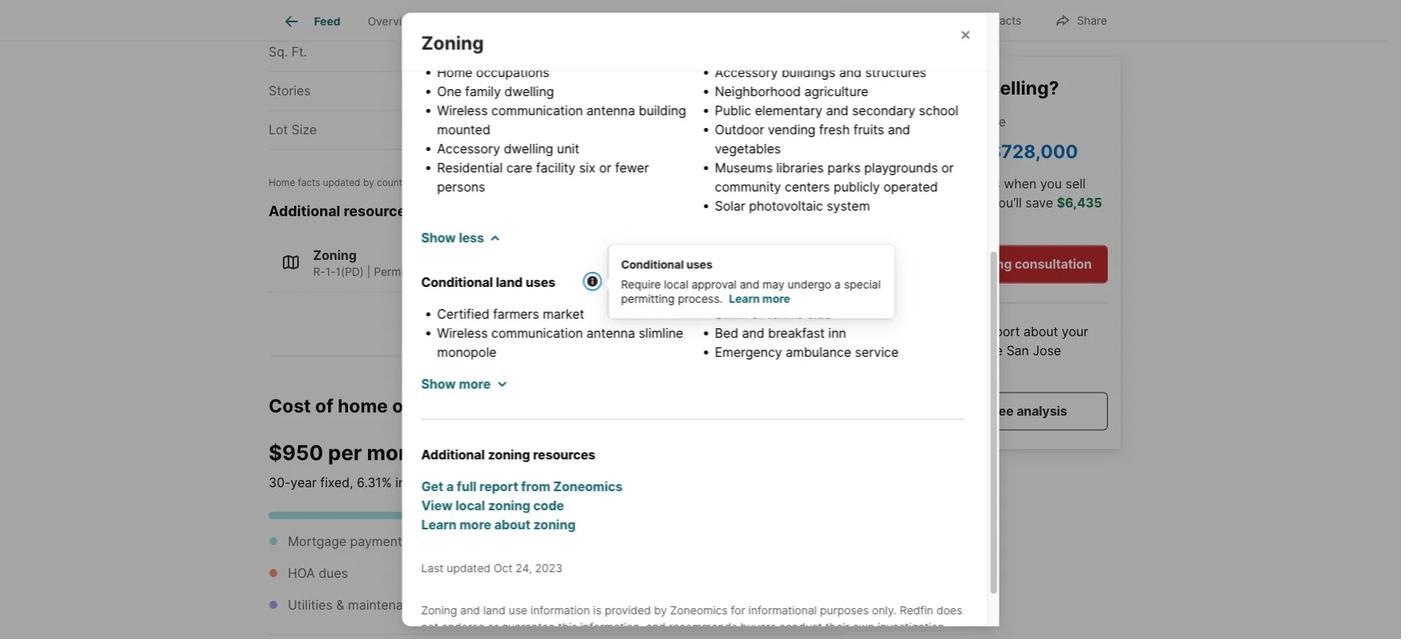 Task type: describe. For each thing, give the bounding box(es) containing it.
or inside accessory buildings and structures neighborhood agriculture public elementary and secondary school outdoor vending fresh fruits and vegetables museums libraries parks playgrounds or community centers publicly operated solar photovoltaic system
[[942, 160, 954, 175]]

report inside get an in-depth report about your home value and the
[[983, 324, 1021, 339]]

swim or tennis club bed and breakfast inn emergency ambulance service
[[715, 306, 899, 360]]

communication inside certified farmers market wireless communication antenna slimline monopole
[[491, 325, 583, 341]]

market inside certified farmers market wireless communication antenna slimline monopole
[[543, 306, 584, 322]]

sale
[[949, 114, 973, 129]]

year
[[566, 5, 593, 21]]

0 horizontal spatial uses
[[526, 274, 555, 290]]

0 vertical spatial dwelling
[[504, 84, 554, 99]]

additional for additional zoning resources
[[421, 447, 485, 462]]

1(pd)
[[336, 265, 364, 278]]

conditional land uses
[[421, 274, 555, 290]]

about inside get an in-depth report about your home value and the
[[1024, 324, 1059, 339]]

zoning and land use information is provided by zoneomics for informational purposes only. redfin does not endorse or guarantee this information, and recommends buyers conduct their own investigation.
[[421, 604, 963, 634]]

approval
[[692, 278, 737, 291]]

of for home
[[315, 395, 334, 417]]

cost
[[269, 395, 311, 417]]

selling?
[[990, 76, 1060, 99]]

farmers inside certified farmers market wireless communication antenna slimline monopole
[[493, 306, 539, 322]]

slimline
[[639, 325, 683, 341]]

solar
[[715, 198, 745, 214]]

structures
[[865, 64, 926, 80]]

zoning for zoning r-1-1(pd) | permitted: single-family, adu, commercial
[[313, 247, 357, 263]]

fixed,
[[320, 475, 353, 491]]

endorse
[[441, 620, 484, 634]]

by inside zoning and land use information is provided by zoneomics for informational purposes only. redfin does not endorse or guarantee this information, and recommends buyers conduct their own investigation.
[[654, 604, 667, 617]]

and inside require local approval and may undergo a special permitting process.
[[740, 278, 760, 291]]

1 vertical spatial home
[[269, 177, 295, 188]]

child
[[437, 45, 468, 61]]

$950 per month
[[269, 440, 433, 465]]

home inside small certified farmers market child day care center (conditions) home occupations one family dwelling wireless communication antenna building mounted accessory dwelling unit residential care facility six or fewer persons
[[437, 64, 472, 80]]

buyers inside zoning and land use information is provided by zoneomics for informational purposes only. redfin does not endorse or guarantee this information, and recommends buyers conduct their own investigation.
[[740, 620, 776, 634]]

learn more
[[729, 292, 791, 305]]

thinking
[[885, 76, 964, 99]]

building
[[639, 103, 686, 118]]

$612,000 – $728,000
[[885, 140, 1079, 162]]

cost of home ownership
[[269, 395, 487, 417]]

require local approval and may undergo a special permitting process.
[[621, 278, 881, 305]]

your
[[1062, 324, 1089, 339]]

$558
[[521, 534, 552, 549]]

conditional for conditional uses
[[621, 258, 684, 271]]

information
[[530, 604, 590, 617]]

interest
[[396, 475, 441, 491]]

antenna inside small certified farmers market child day care center (conditions) home occupations one family dwelling wireless communication antenna building mounted accessory dwelling unit residential care facility six or fewer persons
[[586, 103, 635, 118]]

thinking of selling?
[[885, 76, 1060, 99]]

family
[[465, 84, 501, 99]]

six
[[579, 160, 596, 175]]

|
[[367, 265, 371, 278]]

fewer
[[615, 160, 649, 175]]

provided
[[605, 604, 651, 617]]

0 vertical spatial 2023
[[496, 177, 519, 188]]

hoa dues
[[288, 566, 348, 581]]

1 tab from the left
[[431, 2, 542, 41]]

and inside get an in-depth report about your home value and the
[[958, 343, 980, 359]]

does
[[937, 604, 963, 617]]

farmers inside small certified farmers market child day care center (conditions) home occupations one family dwelling wireless communication antenna building mounted accessory dwelling unit residential care facility six or fewer persons
[[527, 26, 573, 42]]

and inside swim or tennis club bed and breakfast inn emergency ambulance service
[[742, 325, 765, 341]]

sq.
[[269, 44, 288, 60]]

local inside get a full report from zoneomics view local zoning code learn more about zoning
[[455, 498, 485, 513]]

single-
[[432, 265, 469, 278]]

public
[[715, 103, 751, 118]]

0 vertical spatial care
[[497, 45, 523, 61]]

investigation.
[[878, 620, 948, 634]]

when
[[1004, 176, 1037, 191]]

get for get an in-depth report about your home value and the
[[885, 324, 906, 339]]

additional for additional resources
[[269, 203, 341, 220]]

reach more buyers when you sell with redfin. plus, you'll save
[[885, 176, 1086, 211]]

persons
[[437, 179, 485, 194]]

edit
[[971, 14, 991, 27]]

1 horizontal spatial uses
[[687, 258, 713, 271]]

1 for baths
[[544, 5, 550, 21]]

report inside get a full report from zoneomics view local zoning code learn more about zoning
[[479, 479, 518, 494]]

value
[[922, 343, 954, 359]]

and down provided
[[646, 620, 666, 634]]

ownership
[[392, 395, 487, 417]]

0 vertical spatial by
[[363, 177, 374, 188]]

mortgage payment
[[288, 534, 403, 549]]

a for get a full report from zoneomics view local zoning code learn more about zoning
[[446, 479, 454, 494]]

home facts updated by county records on oct 27, 2023 .
[[269, 177, 522, 188]]

and down secondary
[[888, 122, 910, 137]]

r-
[[313, 265, 326, 278]]

1 vertical spatial zoning
[[488, 498, 530, 513]]

lot size
[[269, 122, 317, 138]]

facts
[[994, 14, 1022, 27]]

request a free analysis
[[926, 403, 1068, 419]]

30-
[[269, 475, 291, 491]]

1 vertical spatial care
[[506, 160, 532, 175]]

(conditions)
[[569, 45, 640, 61]]

playgrounds
[[864, 160, 938, 175]]

only.
[[872, 604, 897, 617]]

occupations
[[476, 64, 549, 80]]

more for learn
[[763, 292, 791, 305]]

zoning for zoning
[[421, 32, 484, 54]]

jose
[[1033, 343, 1062, 359]]

buyers inside reach more buyers when you sell with redfin. plus, you'll save
[[960, 176, 1001, 191]]

lot
[[269, 122, 288, 138]]

schedule
[[901, 256, 959, 272]]

maintenance
[[348, 597, 425, 613]]

payment
[[350, 534, 403, 549]]

$950
[[269, 440, 323, 465]]

overview
[[368, 15, 418, 28]]

zoning r-1-1(pd) | permitted: single-family, adu, commercial
[[313, 247, 601, 278]]

updated inside zoning dialog
[[447, 561, 490, 575]]

show less
[[421, 230, 484, 245]]

permitted:
[[374, 265, 428, 278]]

permitting
[[621, 292, 675, 305]]

wireless inside small certified farmers market child day care center (conditions) home occupations one family dwelling wireless communication antenna building mounted accessory dwelling unit residential care facility six or fewer persons
[[437, 103, 488, 118]]

conditional for conditional land uses
[[421, 274, 493, 290]]

1 for stories
[[544, 83, 550, 99]]

show for show less
[[421, 230, 456, 245]]

with
[[885, 195, 911, 211]]

more for show
[[459, 376, 491, 392]]

elementary
[[755, 103, 823, 118]]

schedule a selling consultation
[[901, 256, 1092, 272]]

bed
[[715, 325, 738, 341]]

get a full report from zoneomics link
[[421, 477, 964, 496]]

or inside small certified farmers market child day care center (conditions) home occupations one family dwelling wireless communication antenna building mounted accessory dwelling unit residential care facility six or fewer persons
[[599, 160, 611, 175]]

sq. ft.
[[269, 44, 307, 60]]

clara
[[769, 83, 801, 99]]

certified
[[437, 306, 489, 322]]

you'll
[[992, 195, 1022, 211]]

emergency
[[715, 344, 782, 360]]

this
[[558, 620, 577, 634]]

market inside small certified farmers market child day care center (conditions) home occupations one family dwelling wireless communication antenna building mounted accessory dwelling unit residential care facility six or fewer persons
[[576, 26, 618, 42]]

edit facts
[[971, 14, 1022, 27]]



Task type: vqa. For each thing, say whether or not it's contained in the screenshot.
Over in the Flood Factor - Minor 3% of properties are at risk of severe flooding over the next 30 years
no



Task type: locate. For each thing, give the bounding box(es) containing it.
2 add from the top
[[527, 597, 552, 613]]

is
[[593, 604, 602, 617]]

1 vertical spatial land
[[483, 604, 505, 617]]

communication inside small certified farmers market child day care center (conditions) home occupations one family dwelling wireless communication antenna building mounted accessory dwelling unit residential care facility six or fewer persons
[[491, 103, 583, 118]]

of up the price
[[968, 76, 986, 99]]

zoning element
[[421, 13, 503, 55]]

oct left 24,
[[494, 561, 512, 575]]

report right full
[[479, 479, 518, 494]]

get inside get an in-depth report about your home value and the
[[885, 324, 906, 339]]

1 vertical spatial updated
[[447, 561, 490, 575]]

inn
[[828, 325, 846, 341]]

show
[[421, 230, 456, 245], [421, 376, 456, 392]]

dwelling down occupations
[[504, 84, 554, 99]]

a left full
[[446, 479, 454, 494]]

conditional up require at left top
[[621, 258, 684, 271]]

0 vertical spatial oct
[[462, 177, 478, 188]]

0 vertical spatial market
[[576, 26, 618, 42]]

0 vertical spatial zoning
[[488, 447, 530, 462]]

0 horizontal spatial accessory
[[437, 141, 500, 156]]

utilities
[[288, 597, 333, 613]]

0 horizontal spatial home
[[338, 395, 388, 417]]

zoning inside zoning and land use information is provided by zoneomics for informational purposes only. redfin does not endorse or guarantee this information, and recommends buyers conduct their own investigation.
[[421, 604, 457, 617]]

about up the $558
[[494, 517, 530, 532]]

2 1 from the top
[[544, 83, 550, 99]]

a for schedule a selling consultation
[[962, 256, 969, 272]]

0 vertical spatial farmers
[[527, 26, 573, 42]]

0 horizontal spatial conditional
[[421, 274, 493, 290]]

3 tab from the left
[[661, 2, 754, 41]]

estimated sale price
[[885, 114, 1006, 129]]

show more button
[[421, 375, 506, 394]]

farmers down conditional land uses
[[493, 306, 539, 322]]

66504022
[[785, 122, 848, 138]]

0 vertical spatial of
[[968, 76, 986, 99]]

0 vertical spatial get
[[885, 324, 906, 339]]

0 vertical spatial zoning
[[421, 32, 484, 54]]

more inside reach more buyers when you sell with redfin. plus, you'll save
[[926, 176, 956, 191]]

get
[[885, 324, 906, 339], [421, 479, 443, 494]]

0 vertical spatial updated
[[323, 177, 361, 188]]

parks
[[828, 160, 861, 175]]

add for utilities & maintenance
[[527, 597, 552, 613]]

zoneomics up recommends
[[670, 604, 728, 617]]

dwelling up facility
[[504, 141, 553, 156]]

0 vertical spatial resources
[[344, 203, 414, 220]]

recommends
[[669, 620, 737, 634]]

of for selling?
[[968, 76, 986, 99]]

per
[[328, 440, 362, 465]]

and down agriculture
[[826, 103, 849, 118]]

0 vertical spatial show
[[421, 230, 456, 245]]

accessory up santa
[[715, 64, 778, 80]]

0 vertical spatial home
[[437, 64, 472, 80]]

uses up "approval"
[[687, 258, 713, 271]]

0 vertical spatial wireless
[[437, 103, 488, 118]]

0 horizontal spatial 2023
[[496, 177, 519, 188]]

0 vertical spatial accessory
[[715, 64, 778, 80]]

show less button
[[421, 228, 500, 247]]

more for reach
[[926, 176, 956, 191]]

1 vertical spatial 2023
[[535, 561, 562, 575]]

tab list
[[269, 0, 836, 41]]

unit
[[557, 141, 579, 156]]

antenna inside certified farmers market wireless communication antenna slimline monopole
[[586, 325, 635, 341]]

local inside require local approval and may undergo a special permitting process.
[[664, 278, 689, 291]]

additional down facts
[[269, 203, 341, 220]]

0 vertical spatial about
[[1024, 324, 1059, 339]]

on
[[448, 177, 459, 188]]

1 horizontal spatial resources
[[533, 447, 595, 462]]

0 horizontal spatial zoneomics
[[553, 479, 623, 494]]

resources up the from on the bottom left of page
[[533, 447, 595, 462]]

more
[[926, 176, 956, 191], [763, 292, 791, 305], [459, 376, 491, 392], [459, 517, 491, 532]]

a left "free"
[[979, 403, 987, 419]]

resources
[[344, 203, 414, 220], [533, 447, 595, 462]]

a inside get a full report from zoneomics view local zoning code learn more about zoning
[[446, 479, 454, 494]]

1 vertical spatial dwelling
[[504, 141, 553, 156]]

show more
[[421, 376, 491, 392]]

resources inside zoning dialog
[[533, 447, 595, 462]]

feed
[[314, 15, 341, 28]]

stories
[[269, 83, 311, 99]]

of right the cost
[[315, 395, 334, 417]]

2 antenna from the top
[[586, 325, 635, 341]]

1 horizontal spatial learn
[[729, 292, 760, 305]]

additional up full
[[421, 447, 485, 462]]

care up occupations
[[497, 45, 523, 61]]

a inside require local approval and may undergo a special permitting process.
[[835, 278, 841, 291]]

0 horizontal spatial of
[[315, 395, 334, 417]]

day
[[471, 45, 493, 61]]

their
[[825, 620, 849, 634]]

estimated
[[885, 114, 945, 129]]

1 vertical spatial conditional
[[421, 274, 493, 290]]

overview tab
[[354, 2, 431, 41]]

1 vertical spatial by
[[654, 604, 667, 617]]

more down full
[[459, 517, 491, 532]]

show up ownership
[[421, 376, 456, 392]]

selling
[[972, 256, 1012, 272]]

1 horizontal spatial buyers
[[960, 176, 1001, 191]]

market down the commercial
[[543, 306, 584, 322]]

1 vertical spatial wireless
[[437, 325, 488, 341]]

2 show from the top
[[421, 376, 456, 392]]

1 vertical spatial communication
[[491, 325, 583, 341]]

learn more link
[[729, 292, 791, 305]]

1 vertical spatial antenna
[[586, 325, 635, 341]]

1 1 from the top
[[544, 5, 550, 21]]

learn inside get a full report from zoneomics view local zoning code learn more about zoning
[[421, 517, 456, 532]]

tab list containing feed
[[269, 0, 836, 41]]

tennis
[[767, 306, 803, 322]]

uses right family,
[[526, 274, 555, 290]]

0 vertical spatial buyers
[[960, 176, 1001, 191]]

accessory up residential
[[437, 141, 500, 156]]

zoning for zoning and land use information is provided by zoneomics for informational purposes only. redfin does not endorse or guarantee this information, and recommends buyers conduct their own investigation.
[[421, 604, 457, 617]]

1 horizontal spatial report
[[983, 324, 1021, 339]]

more down may
[[763, 292, 791, 305]]

1 horizontal spatial by
[[654, 604, 667, 617]]

0 horizontal spatial resources
[[344, 203, 414, 220]]

or inside zoning and land use information is provided by zoneomics for informational purposes only. redfin does not endorse or guarantee this information, and recommends buyers conduct their own investigation.
[[487, 620, 498, 634]]

more up redfin.
[[926, 176, 956, 191]]

zoning up the from on the bottom left of page
[[488, 447, 530, 462]]

1 vertical spatial home
[[338, 395, 388, 417]]

zoning down code
[[533, 517, 576, 532]]

oct inside zoning dialog
[[494, 561, 512, 575]]

1 vertical spatial show
[[421, 376, 456, 392]]

local down full
[[455, 498, 485, 513]]

market up (conditions)
[[576, 26, 618, 42]]

a inside button
[[979, 403, 987, 419]]

home down an
[[885, 343, 919, 359]]

care
[[497, 45, 523, 61], [506, 160, 532, 175]]

get for get a full report from zoneomics view local zoning code learn more about zoning
[[421, 479, 443, 494]]

1 vertical spatial get
[[421, 479, 443, 494]]

by right provided
[[654, 604, 667, 617]]

0 vertical spatial antenna
[[586, 103, 635, 118]]

facts
[[298, 177, 320, 188]]

wireless
[[437, 103, 488, 118], [437, 325, 488, 341]]

antenna left slimline
[[586, 325, 635, 341]]

2 communication from the top
[[491, 325, 583, 341]]

agriculture
[[804, 84, 869, 99]]

more inside dropdown button
[[459, 376, 491, 392]]

year
[[291, 475, 317, 491]]

and up agriculture
[[839, 64, 862, 80]]

4 tab from the left
[[754, 2, 823, 41]]

schedule a selling consultation button
[[885, 245, 1108, 283]]

land inside zoning and land use information is provided by zoneomics for informational purposes only. redfin does not endorse or guarantee this information, and recommends buyers conduct their own investigation.
[[483, 604, 505, 617]]

or down learn more link
[[751, 306, 763, 322]]

1 show from the top
[[421, 230, 456, 245]]

1 horizontal spatial of
[[968, 76, 986, 99]]

zoning down the from on the bottom left of page
[[488, 498, 530, 513]]

1 vertical spatial uses
[[526, 274, 555, 290]]

for
[[731, 604, 745, 617]]

updated up additional resources
[[323, 177, 361, 188]]

0 vertical spatial local
[[664, 278, 689, 291]]

0 vertical spatial land
[[496, 274, 523, 290]]

uses
[[687, 258, 713, 271], [526, 274, 555, 290]]

0 horizontal spatial about
[[494, 517, 530, 532]]

1 vertical spatial zoning
[[313, 247, 357, 263]]

center
[[526, 45, 565, 61]]

get up view
[[421, 479, 443, 494]]

1 horizontal spatial local
[[664, 278, 689, 291]]

process.
[[678, 292, 723, 305]]

add for hoa dues
[[527, 566, 552, 581]]

get left an
[[885, 324, 906, 339]]

1 add from the top
[[527, 566, 552, 581]]

zoning inside zoning r-1-1(pd) | permitted: single-family, adu, commercial
[[313, 247, 357, 263]]

free
[[990, 403, 1014, 419]]

1 horizontal spatial oct
[[494, 561, 512, 575]]

a left special
[[835, 278, 841, 291]]

less
[[459, 230, 484, 245]]

own
[[853, 620, 875, 634]]

2023 inside zoning dialog
[[535, 561, 562, 575]]

0 vertical spatial add
[[527, 566, 552, 581]]

1 wireless from the top
[[437, 103, 488, 118]]

2023 right 24,
[[535, 561, 562, 575]]

conditional up certified
[[421, 274, 493, 290]]

0 vertical spatial learn
[[729, 292, 760, 305]]

last
[[421, 561, 443, 575]]

–
[[976, 140, 986, 162]]

1973
[[819, 5, 848, 21]]

resources down the county
[[344, 203, 414, 220]]

conditional
[[621, 258, 684, 271], [421, 274, 493, 290]]

additional inside zoning dialog
[[421, 447, 485, 462]]

1 antenna from the top
[[586, 103, 635, 118]]

show inside dropdown button
[[421, 230, 456, 245]]

vending
[[768, 122, 816, 137]]

0 vertical spatial conditional
[[621, 258, 684, 271]]

consultation
[[1015, 256, 1092, 272]]

0 vertical spatial home
[[885, 343, 919, 359]]

2023 right 27,
[[496, 177, 519, 188]]

1 vertical spatial add
[[527, 597, 552, 613]]

1 left year
[[544, 5, 550, 21]]

mortgage
[[288, 534, 347, 549]]

1 vertical spatial market
[[543, 306, 584, 322]]

full
[[457, 479, 476, 494]]

mounted
[[437, 122, 490, 137]]

add up guarantee
[[527, 597, 552, 613]]

hoa
[[288, 566, 315, 581]]

zoneomics inside get a full report from zoneomics view local zoning code learn more about zoning
[[553, 479, 623, 494]]

0 vertical spatial uses
[[687, 258, 713, 271]]

system
[[827, 198, 870, 214]]

0 vertical spatial zoneomics
[[553, 479, 623, 494]]

accessory inside small certified farmers market child day care center (conditions) home occupations one family dwelling wireless communication antenna building mounted accessory dwelling unit residential care facility six or fewer persons
[[437, 141, 500, 156]]

report up the
[[983, 324, 1021, 339]]

1 horizontal spatial additional
[[421, 447, 485, 462]]

redfin
[[900, 604, 934, 617]]

san
[[1007, 343, 1030, 359]]

2 vertical spatial zoning
[[421, 604, 457, 617]]

0 horizontal spatial by
[[363, 177, 374, 188]]

1 horizontal spatial conditional
[[621, 258, 684, 271]]

and up learn more
[[740, 278, 760, 291]]

and down depth
[[958, 343, 980, 359]]

antenna left building
[[586, 103, 635, 118]]

1 vertical spatial learn
[[421, 517, 456, 532]]

1 horizontal spatial about
[[1024, 324, 1059, 339]]

0 horizontal spatial buyers
[[740, 620, 776, 634]]

additional resources
[[269, 203, 414, 220]]

1 vertical spatial buyers
[[740, 620, 776, 634]]

information,
[[580, 620, 643, 634]]

and up emergency at the right bottom of the page
[[742, 325, 765, 341]]

one
[[437, 84, 461, 99]]

or inside swim or tennis club bed and breakfast inn emergency ambulance service
[[751, 306, 763, 322]]

buyers up plus,
[[960, 176, 1001, 191]]

informational
[[748, 604, 817, 617]]

about up jose
[[1024, 324, 1059, 339]]

local down conditional uses
[[664, 278, 689, 291]]

communication down "adu,"
[[491, 325, 583, 341]]

2 wireless from the top
[[437, 325, 488, 341]]

adu,
[[509, 265, 535, 278]]

reach
[[885, 176, 922, 191]]

1 horizontal spatial accessory
[[715, 64, 778, 80]]

1 horizontal spatial updated
[[447, 561, 490, 575]]

or right endorse at the left bottom of page
[[487, 620, 498, 634]]

1 vertical spatial about
[[494, 517, 530, 532]]

1 vertical spatial report
[[479, 479, 518, 494]]

last updated oct 24, 2023
[[421, 561, 562, 575]]

by left the county
[[363, 177, 374, 188]]

$728,000
[[990, 140, 1079, 162]]

home inside get an in-depth report about your home value and the
[[885, 343, 919, 359]]

learn up swim
[[729, 292, 760, 305]]

use
[[509, 604, 527, 617]]

get inside get a full report from zoneomics view local zoning code learn more about zoning
[[421, 479, 443, 494]]

more inside get a full report from zoneomics view local zoning code learn more about zoning
[[459, 517, 491, 532]]

size
[[292, 122, 317, 138]]

buildings
[[782, 64, 836, 80]]

0 horizontal spatial updated
[[323, 177, 361, 188]]

show up zoning r-1-1(pd) | permitted: single-family, adu, commercial
[[421, 230, 456, 245]]

share button
[[1042, 4, 1121, 36]]

you
[[1041, 176, 1063, 191]]

secondary
[[852, 103, 915, 118]]

wireless up 'mounted'
[[437, 103, 488, 118]]

1 horizontal spatial 2023
[[535, 561, 562, 575]]

county
[[804, 83, 848, 99]]

a for request a free analysis
[[979, 403, 987, 419]]

accessory inside accessory buildings and structures neighborhood agriculture public elementary and secondary school outdoor vending fresh fruits and vegetables museums libraries parks playgrounds or community centers publicly operated solar photovoltaic system
[[715, 64, 778, 80]]

view
[[421, 498, 452, 513]]

2 vertical spatial zoning
[[533, 517, 576, 532]]

or
[[599, 160, 611, 175], [942, 160, 954, 175], [751, 306, 763, 322], [487, 620, 498, 634]]

add down the $558
[[527, 566, 552, 581]]

zoning dialog
[[402, 0, 1000, 639]]

1 vertical spatial farmers
[[493, 306, 539, 322]]

show inside show more dropdown button
[[421, 376, 456, 392]]

photovoltaic
[[749, 198, 823, 214]]

baths
[[269, 5, 303, 21]]

may
[[763, 278, 785, 291]]

home left facts
[[269, 177, 295, 188]]

0 horizontal spatial get
[[421, 479, 443, 494]]

1 horizontal spatial home
[[437, 64, 472, 80]]

buyers down 'for'
[[740, 620, 776, 634]]

zoneomics inside zoning and land use information is provided by zoneomics for informational purposes only. redfin does not endorse or guarantee this information, and recommends buyers conduct their own investigation.
[[670, 604, 728, 617]]

tab
[[431, 2, 542, 41], [542, 2, 661, 41], [661, 2, 754, 41], [754, 2, 823, 41]]

1 vertical spatial zoneomics
[[670, 604, 728, 617]]

updated right last
[[447, 561, 490, 575]]

1 horizontal spatial home
[[885, 343, 919, 359]]

conduct
[[779, 620, 822, 634]]

school
[[919, 103, 959, 118]]

0 vertical spatial additional
[[269, 203, 341, 220]]

home down child
[[437, 64, 472, 80]]

antenna
[[586, 103, 635, 118], [586, 325, 635, 341]]

1 horizontal spatial zoneomics
[[670, 604, 728, 617]]

1 communication from the top
[[491, 103, 583, 118]]

a left selling
[[962, 256, 969, 272]]

accessory buildings and structures neighborhood agriculture public elementary and secondary school outdoor vending fresh fruits and vegetables museums libraries parks playgrounds or community centers publicly operated solar photovoltaic system
[[715, 64, 959, 214]]

farmers up the center
[[527, 26, 573, 42]]

and up endorse at the left bottom of page
[[460, 604, 480, 617]]

learn down view
[[421, 517, 456, 532]]

wireless down certified
[[437, 325, 488, 341]]

$6,435
[[1057, 195, 1103, 211]]

care up .
[[506, 160, 532, 175]]

built
[[597, 5, 623, 21]]

1 vertical spatial additional
[[421, 447, 485, 462]]

0 vertical spatial communication
[[491, 103, 583, 118]]

certified
[[473, 26, 523, 42]]

neighborhood
[[715, 84, 801, 99]]

view local zoning code link
[[421, 496, 964, 515]]

about inside get a full report from zoneomics view local zoning code learn more about zoning
[[494, 517, 530, 532]]

0 horizontal spatial additional
[[269, 203, 341, 220]]

1 horizontal spatial get
[[885, 324, 906, 339]]

request
[[926, 403, 977, 419]]

1 vertical spatial accessory
[[437, 141, 500, 156]]

2 tab from the left
[[542, 2, 661, 41]]

get an in-depth report about your home value and the
[[885, 324, 1089, 359]]

0 horizontal spatial learn
[[421, 517, 456, 532]]

wireless inside certified farmers market wireless communication antenna slimline monopole
[[437, 325, 488, 341]]

0 vertical spatial 1
[[544, 5, 550, 21]]

small
[[437, 26, 469, 42]]

1 vertical spatial 1
[[544, 83, 550, 99]]

communication down occupations
[[491, 103, 583, 118]]

1 vertical spatial of
[[315, 395, 334, 417]]

1 vertical spatial resources
[[533, 447, 595, 462]]

0 horizontal spatial home
[[269, 177, 295, 188]]

a inside button
[[962, 256, 969, 272]]

oct down residential
[[462, 177, 478, 188]]

show for show more
[[421, 376, 456, 392]]

zoneomics up code
[[553, 479, 623, 494]]

0 horizontal spatial report
[[479, 479, 518, 494]]

or right six
[[599, 160, 611, 175]]

more down monopole
[[459, 376, 491, 392]]

1 down the center
[[544, 83, 550, 99]]

home up $950 per month
[[338, 395, 388, 417]]

0 horizontal spatial oct
[[462, 177, 478, 188]]

from
[[521, 479, 550, 494]]

breakfast
[[768, 325, 825, 341]]

commercial
[[538, 265, 601, 278]]

1 vertical spatial oct
[[494, 561, 512, 575]]

or left –
[[942, 160, 954, 175]]

0 horizontal spatial local
[[455, 498, 485, 513]]



